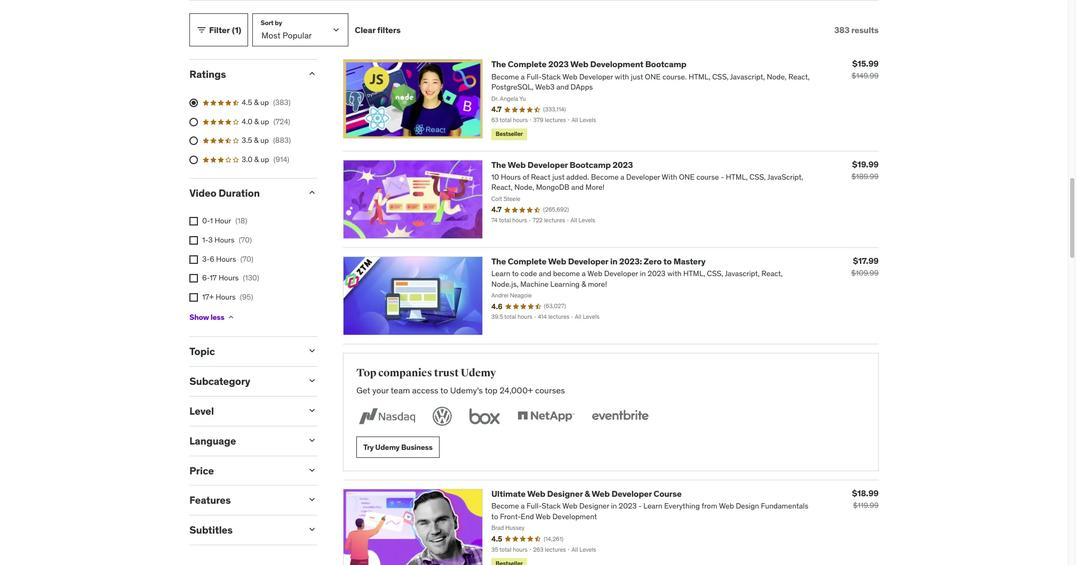 Task type: locate. For each thing, give the bounding box(es) containing it.
udemy's
[[450, 385, 483, 396]]

ratings button
[[189, 68, 298, 81]]

6-17 hours (130)
[[202, 273, 259, 283]]

udemy right try
[[375, 443, 400, 452]]

udemy
[[461, 367, 496, 380], [375, 443, 400, 452]]

2023
[[548, 59, 569, 70], [613, 159, 633, 170]]

(70) for 3-6 hours (70)
[[240, 254, 254, 264]]

top companies trust udemy get your team access to udemy's top 24,000+ courses
[[356, 367, 565, 396]]

volkswagen image
[[431, 405, 454, 429]]

1 vertical spatial complete
[[508, 256, 547, 267]]

0 vertical spatial complete
[[508, 59, 547, 70]]

& right the 3.0
[[254, 155, 259, 164]]

$18.99 $119.99
[[852, 488, 879, 511]]

xsmall image left 17+
[[189, 293, 198, 302]]

designer
[[547, 489, 583, 499]]

1
[[210, 216, 213, 226]]

1 horizontal spatial 2023
[[613, 159, 633, 170]]

to inside top companies trust udemy get your team access to udemy's top 24,000+ courses
[[440, 385, 448, 396]]

xsmall image left 6-
[[189, 274, 198, 283]]

up left (883)
[[260, 136, 269, 145]]

(70) for 1-3 hours (70)
[[239, 235, 252, 245]]

& right "4.5"
[[254, 98, 259, 107]]

top
[[356, 367, 376, 380]]

0-
[[202, 216, 210, 226]]

xsmall image for 17+
[[189, 293, 198, 302]]

in
[[610, 256, 618, 267]]

up for 4.0 & up
[[261, 117, 269, 126]]

1 horizontal spatial to
[[664, 256, 672, 267]]

to down trust
[[440, 385, 448, 396]]

video
[[189, 187, 216, 199]]

1 vertical spatial (70)
[[240, 254, 254, 264]]

1 complete from the top
[[508, 59, 547, 70]]

3-
[[202, 254, 210, 264]]

subtitles button
[[189, 524, 298, 537]]

3
[[208, 235, 213, 245]]

duration
[[219, 187, 260, 199]]

xsmall image left '1-'
[[189, 236, 198, 245]]

small image for subcategory
[[307, 376, 317, 386]]

clear filters
[[355, 24, 401, 35]]

xsmall image for 1-
[[189, 236, 198, 245]]

0 vertical spatial udemy
[[461, 367, 496, 380]]

small image for topic
[[307, 346, 317, 357]]

the complete 2023 web development bootcamp link
[[491, 59, 687, 70]]

zero
[[644, 256, 662, 267]]

$17.99
[[853, 255, 879, 266]]

small image
[[196, 25, 207, 35], [307, 69, 317, 79], [307, 187, 317, 198], [307, 406, 317, 416], [307, 435, 317, 446], [307, 495, 317, 505]]

udemy up udemy's
[[461, 367, 496, 380]]

to right zero at the right of page
[[664, 256, 672, 267]]

0 vertical spatial (70)
[[239, 235, 252, 245]]

1 vertical spatial xsmall image
[[227, 313, 235, 322]]

0 horizontal spatial bootcamp
[[570, 159, 611, 170]]

1 xsmall image from the top
[[189, 236, 198, 245]]

features button
[[189, 494, 298, 507]]

complete for 2023
[[508, 59, 547, 70]]

3 the from the top
[[491, 256, 506, 267]]

subcategory
[[189, 375, 250, 388]]

$19.99
[[852, 159, 879, 169]]

small image for subtitles
[[307, 525, 317, 535]]

(95)
[[240, 292, 253, 302]]

2 the from the top
[[491, 159, 506, 170]]

0 horizontal spatial xsmall image
[[189, 217, 198, 226]]

developer
[[528, 159, 568, 170], [568, 256, 608, 267], [612, 489, 652, 499]]

1 horizontal spatial xsmall image
[[227, 313, 235, 322]]

up for 4.5 & up
[[260, 98, 269, 107]]

mastery
[[674, 256, 706, 267]]

topic
[[189, 345, 215, 358]]

1 vertical spatial to
[[440, 385, 448, 396]]

2 small image from the top
[[307, 376, 317, 386]]

access
[[412, 385, 439, 396]]

hours for 3-6 hours
[[216, 254, 236, 264]]

4 up from the top
[[261, 155, 269, 164]]

bootcamp
[[645, 59, 687, 70], [570, 159, 611, 170]]

the complete 2023 web development bootcamp
[[491, 59, 687, 70]]

& for 4.0
[[254, 117, 259, 126]]

$19.99 $189.99
[[852, 159, 879, 181]]

& right designer
[[585, 489, 590, 499]]

2 up from the top
[[261, 117, 269, 126]]

2 xsmall image from the top
[[189, 255, 198, 264]]

1 the from the top
[[491, 59, 506, 70]]

1 small image from the top
[[307, 346, 317, 357]]

the
[[491, 59, 506, 70], [491, 159, 506, 170], [491, 256, 506, 267]]

nasdaq image
[[356, 405, 418, 429]]

hours for 1-3 hours
[[215, 235, 235, 245]]

try udemy business
[[363, 443, 433, 452]]

hours for 6-17 hours
[[219, 273, 239, 283]]

web
[[570, 59, 588, 70], [508, 159, 526, 170], [548, 256, 566, 267], [527, 489, 545, 499], [592, 489, 610, 499]]

subtitles
[[189, 524, 233, 537]]

0 vertical spatial the
[[491, 59, 506, 70]]

1 up from the top
[[260, 98, 269, 107]]

2 vertical spatial the
[[491, 256, 506, 267]]

small image
[[307, 346, 317, 357], [307, 376, 317, 386], [307, 465, 317, 476], [307, 525, 317, 535]]

0 vertical spatial bootcamp
[[645, 59, 687, 70]]

small image for language
[[307, 435, 317, 446]]

$149.99
[[852, 71, 879, 81]]

complete for web
[[508, 256, 547, 267]]

the web developer bootcamp 2023 link
[[491, 159, 633, 170]]

$15.99 $149.99
[[852, 58, 879, 81]]

xsmall image
[[189, 236, 198, 245], [189, 255, 198, 264], [189, 274, 198, 283], [189, 293, 198, 302]]

17+
[[202, 292, 214, 302]]

hours right 3
[[215, 235, 235, 245]]

4.0
[[242, 117, 252, 126]]

1 vertical spatial udemy
[[375, 443, 400, 452]]

up
[[260, 98, 269, 107], [261, 117, 269, 126], [260, 136, 269, 145], [261, 155, 269, 164]]

383 results
[[834, 24, 879, 35]]

&
[[254, 98, 259, 107], [254, 117, 259, 126], [254, 136, 259, 145], [254, 155, 259, 164], [585, 489, 590, 499]]

3 xsmall image from the top
[[189, 274, 198, 283]]

(883)
[[273, 136, 291, 145]]

to
[[664, 256, 672, 267], [440, 385, 448, 396]]

4 xsmall image from the top
[[189, 293, 198, 302]]

4 small image from the top
[[307, 525, 317, 535]]

results
[[852, 24, 879, 35]]

ultimate web designer & web developer course link
[[491, 489, 682, 499]]

business
[[401, 443, 433, 452]]

language button
[[189, 435, 298, 448]]

0 horizontal spatial to
[[440, 385, 448, 396]]

up left (724)
[[261, 117, 269, 126]]

2 complete from the top
[[508, 256, 547, 267]]

1-3 hours (70)
[[202, 235, 252, 245]]

hours right 17
[[219, 273, 239, 283]]

& for 3.5
[[254, 136, 259, 145]]

small image for level
[[307, 406, 317, 416]]

0 horizontal spatial 2023
[[548, 59, 569, 70]]

up left (914)
[[261, 155, 269, 164]]

1 horizontal spatial udemy
[[461, 367, 496, 380]]

xsmall image left 3-
[[189, 255, 198, 264]]

3 up from the top
[[260, 136, 269, 145]]

4.5
[[242, 98, 252, 107]]

(70) up (130)
[[240, 254, 254, 264]]

xsmall image right 'less'
[[227, 313, 235, 322]]

0 horizontal spatial udemy
[[375, 443, 400, 452]]

xsmall image left 0-
[[189, 217, 198, 226]]

complete
[[508, 59, 547, 70], [508, 256, 547, 267]]

0 vertical spatial 2023
[[548, 59, 569, 70]]

& right 3.5
[[254, 136, 259, 145]]

small image for video duration
[[307, 187, 317, 198]]

& right 4.0
[[254, 117, 259, 126]]

courses
[[535, 385, 565, 396]]

6
[[210, 254, 214, 264]]

1 horizontal spatial bootcamp
[[645, 59, 687, 70]]

hours right 6
[[216, 254, 236, 264]]

team
[[391, 385, 410, 396]]

hours
[[215, 235, 235, 245], [216, 254, 236, 264], [219, 273, 239, 283], [216, 292, 236, 302]]

0 vertical spatial to
[[664, 256, 672, 267]]

less
[[211, 313, 224, 322]]

3 small image from the top
[[307, 465, 317, 476]]

the for the web developer bootcamp 2023
[[491, 159, 506, 170]]

(70)
[[239, 235, 252, 245], [240, 254, 254, 264]]

xsmall image
[[189, 217, 198, 226], [227, 313, 235, 322]]

1 vertical spatial the
[[491, 159, 506, 170]]

up left "(383)"
[[260, 98, 269, 107]]

(70) down (18)
[[239, 235, 252, 245]]



Task type: describe. For each thing, give the bounding box(es) containing it.
try
[[363, 443, 374, 452]]

hour
[[215, 216, 231, 226]]

(724)
[[273, 117, 290, 126]]

2 vertical spatial developer
[[612, 489, 652, 499]]

1 vertical spatial bootcamp
[[570, 159, 611, 170]]

383
[[834, 24, 850, 35]]

3.5 & up (883)
[[242, 136, 291, 145]]

companies
[[378, 367, 432, 380]]

clear filters button
[[355, 14, 401, 47]]

3.5
[[242, 136, 252, 145]]

video duration button
[[189, 187, 298, 199]]

udemy inside top companies trust udemy get your team access to udemy's top 24,000+ courses
[[461, 367, 496, 380]]

netapp image
[[515, 405, 577, 429]]

17
[[210, 273, 217, 283]]

& for 3.0
[[254, 155, 259, 164]]

0 vertical spatial xsmall image
[[189, 217, 198, 226]]

(18)
[[235, 216, 247, 226]]

$119.99
[[853, 501, 879, 511]]

ratings
[[189, 68, 226, 81]]

2023:
[[619, 256, 642, 267]]

383 results status
[[834, 24, 879, 35]]

ultimate
[[491, 489, 526, 499]]

features
[[189, 494, 231, 507]]

level
[[189, 405, 214, 418]]

subcategory button
[[189, 375, 298, 388]]

xsmall image inside show less button
[[227, 313, 235, 322]]

language
[[189, 435, 236, 448]]

show
[[189, 313, 209, 322]]

ultimate web designer & web developer course
[[491, 489, 682, 499]]

top
[[485, 385, 498, 396]]

$15.99
[[852, 58, 879, 69]]

try udemy business link
[[356, 437, 440, 458]]

up for 3.5 & up
[[260, 136, 269, 145]]

0-1 hour (18)
[[202, 216, 247, 226]]

the complete web developer in 2023: zero to mastery link
[[491, 256, 706, 267]]

& for 4.5
[[254, 98, 259, 107]]

$17.99 $109.99
[[851, 255, 879, 278]]

$109.99
[[851, 268, 879, 278]]

filter
[[209, 24, 230, 35]]

course
[[654, 489, 682, 499]]

(383)
[[273, 98, 291, 107]]

(1)
[[232, 24, 241, 35]]

3.0 & up (914)
[[242, 155, 289, 164]]

24,000+
[[500, 385, 533, 396]]

price
[[189, 465, 214, 477]]

(914)
[[273, 155, 289, 164]]

development
[[590, 59, 644, 70]]

level button
[[189, 405, 298, 418]]

0 vertical spatial developer
[[528, 159, 568, 170]]

show less button
[[189, 307, 235, 328]]

the complete web developer in 2023: zero to mastery
[[491, 256, 706, 267]]

17+ hours (95)
[[202, 292, 253, 302]]

4.0 & up (724)
[[242, 117, 290, 126]]

box image
[[467, 405, 503, 429]]

the for the complete web developer in 2023: zero to mastery
[[491, 256, 506, 267]]

(130)
[[243, 273, 259, 283]]

xsmall image for 6-
[[189, 274, 198, 283]]

topic button
[[189, 345, 298, 358]]

trust
[[434, 367, 459, 380]]

6-
[[202, 273, 210, 283]]

3.0
[[242, 155, 252, 164]]

1 vertical spatial developer
[[568, 256, 608, 267]]

$189.99
[[852, 172, 879, 181]]

small image for price
[[307, 465, 317, 476]]

clear
[[355, 24, 375, 35]]

video duration
[[189, 187, 260, 199]]

get
[[356, 385, 370, 396]]

eventbrite image
[[590, 405, 651, 429]]

price button
[[189, 465, 298, 477]]

3-6 hours (70)
[[202, 254, 254, 264]]

1 vertical spatial 2023
[[613, 159, 633, 170]]

udemy inside "try udemy business" link
[[375, 443, 400, 452]]

1-
[[202, 235, 208, 245]]

small image for ratings
[[307, 69, 317, 79]]

up for 3.0 & up
[[261, 155, 269, 164]]

small image for features
[[307, 495, 317, 505]]

hours right 17+
[[216, 292, 236, 302]]

$18.99
[[852, 488, 879, 499]]

xsmall image for 3-
[[189, 255, 198, 264]]

your
[[372, 385, 389, 396]]

the for the complete 2023 web development bootcamp
[[491, 59, 506, 70]]

filter (1)
[[209, 24, 241, 35]]

4.5 & up (383)
[[242, 98, 291, 107]]

filters
[[377, 24, 401, 35]]

the web developer bootcamp 2023
[[491, 159, 633, 170]]



Task type: vqa. For each thing, say whether or not it's contained in the screenshot.


